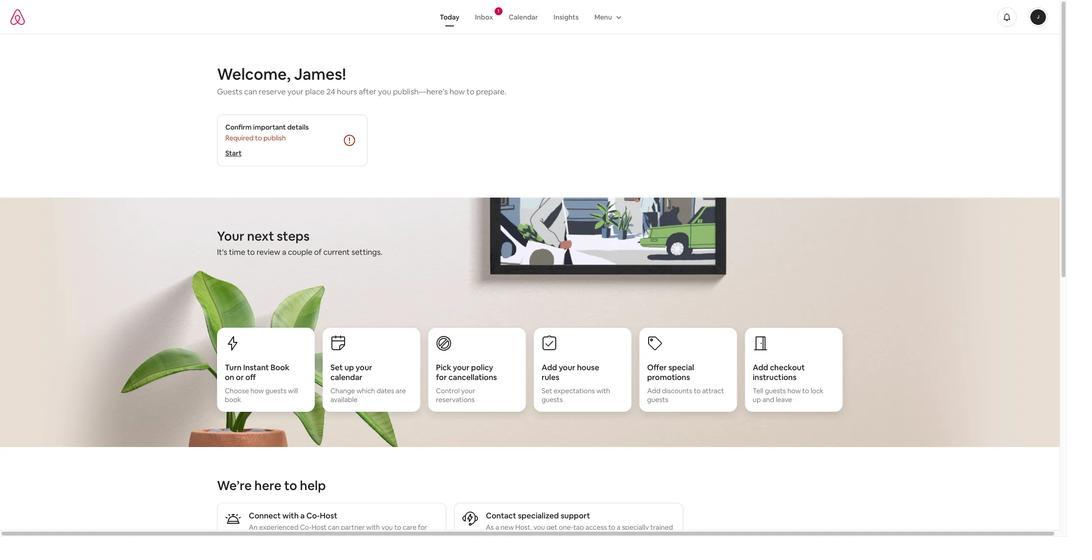 Task type: describe. For each thing, give the bounding box(es) containing it.
to inside add checkout instructions tell guests how to lock up and leave
[[803, 386, 810, 395]]

experienced
[[259, 523, 299, 532]]

pick your policy for cancellations control your reservations
[[436, 362, 497, 404]]

your next steps it's time to review a couple of current settings.
[[217, 228, 383, 257]]

leave
[[776, 395, 793, 404]]

your down cancellations on the left bottom of page
[[461, 386, 476, 395]]

checkout
[[770, 362, 805, 373]]

1
[[498, 8, 500, 14]]

to inside your next steps it's time to review a couple of current settings.
[[247, 247, 255, 257]]

menu button
[[587, 8, 628, 26]]

inbox 1 calendar
[[475, 8, 538, 21]]

start link
[[225, 149, 242, 157]]

offer
[[648, 362, 667, 373]]

your
[[217, 228, 244, 245]]

it's
[[217, 247, 227, 257]]

trained
[[651, 523, 673, 532]]

we're here to help
[[217, 477, 326, 494]]

reservations
[[436, 395, 475, 404]]

start
[[225, 149, 242, 157]]

will
[[288, 386, 298, 395]]

add for add your house rules
[[542, 362, 557, 373]]

off
[[246, 372, 256, 382]]

and guests.
[[285, 532, 321, 537]]

couple
[[288, 247, 313, 257]]

dates
[[377, 386, 394, 395]]

set inside 'add your house rules set expectations with guests'
[[542, 386, 552, 395]]

next
[[247, 228, 274, 245]]

get
[[547, 523, 558, 532]]

to prepare.
[[467, 87, 507, 97]]

to inside offer special promotions add discounts to attract guests
[[694, 386, 701, 395]]

here
[[255, 477, 282, 494]]

today link
[[432, 8, 467, 26]]

tap
[[574, 523, 584, 532]]

access
[[586, 523, 607, 532]]

expectations
[[554, 386, 595, 395]]

cancellations
[[449, 372, 497, 382]]

guests inside add checkout instructions tell guests how to lock up and leave
[[765, 386, 786, 395]]

up inside add checkout instructions tell guests how to lock up and leave
[[753, 395, 761, 404]]

add your house rules set expectations with guests
[[542, 362, 610, 404]]

required
[[225, 134, 254, 142]]

instant
[[243, 362, 269, 373]]

on
[[225, 372, 234, 382]]

to publish
[[255, 134, 286, 142]]

guests inside turn instant book on or off choose how guests will book
[[266, 386, 287, 395]]

reserve
[[259, 87, 286, 97]]

to inside contact specialized support as a new host, you get one-tap access to a specially trained support team.
[[609, 523, 616, 532]]

contact specialized support as a new host, you get one-tap access to a specially trained support team.
[[486, 511, 673, 537]]

house
[[577, 362, 600, 373]]

james!
[[294, 64, 346, 84]]

inbox
[[475, 12, 493, 21]]

an
[[249, 523, 258, 532]]

special
[[669, 362, 695, 373]]

guests
[[217, 87, 243, 97]]

welcome,
[[217, 64, 291, 84]]

help
[[300, 477, 326, 494]]

turn
[[225, 362, 242, 373]]

available
[[331, 395, 358, 404]]

partner
[[341, 523, 365, 532]]

support
[[561, 511, 590, 521]]

space
[[264, 532, 283, 537]]

how inside welcome, james! guests can reserve your place 24 hours after you publish—here's how to prepare.
[[450, 87, 465, 97]]

your inside 'add your house rules set expectations with guests'
[[559, 362, 576, 373]]

24
[[327, 87, 335, 97]]

settings.
[[352, 247, 383, 257]]

steps
[[277, 228, 310, 245]]

change
[[331, 386, 355, 395]]

review
[[257, 247, 280, 257]]

control
[[436, 386, 460, 395]]

menu
[[595, 12, 612, 21]]

are
[[396, 386, 406, 395]]

you inside welcome, james! guests can reserve your place 24 hours after you publish—here's how to prepare.
[[378, 87, 391, 97]]

a right the as
[[496, 523, 499, 532]]

of
[[314, 247, 322, 257]]

your inside welcome, james! guests can reserve your place 24 hours after you publish—here's how to prepare.
[[288, 87, 304, 97]]

you inside connect with a co-host an experienced co-host can partner with you to care for your space and guests.
[[382, 523, 393, 532]]

which
[[357, 386, 375, 395]]

confirm important details required to publish
[[225, 123, 309, 142]]

care
[[403, 523, 417, 532]]

publish—here's
[[393, 87, 448, 97]]

after
[[359, 87, 377, 97]]

for inside pick your policy for cancellations control your reservations
[[436, 372, 447, 382]]

or
[[236, 372, 244, 382]]

calendar
[[509, 12, 538, 21]]

to inside connect with a co-host an experienced co-host can partner with you to care for your space and guests.
[[395, 523, 401, 532]]

0 vertical spatial host
[[320, 511, 338, 521]]

main navigation menu image
[[1031, 9, 1047, 25]]

instructions
[[753, 372, 797, 382]]

insights link
[[546, 8, 587, 26]]

0 vertical spatial co-
[[307, 511, 320, 521]]

current
[[324, 247, 350, 257]]

lock
[[811, 386, 824, 395]]

how inside add checkout instructions tell guests how to lock up and leave
[[788, 386, 801, 395]]

important details
[[253, 123, 309, 132]]



Task type: vqa. For each thing, say whether or not it's contained in the screenshot.
rightmost FOR
yes



Task type: locate. For each thing, give the bounding box(es) containing it.
offer special promotions add discounts to attract guests
[[648, 362, 724, 404]]

insights
[[554, 12, 579, 21]]

for inside connect with a co-host an experienced co-host can partner with you to care for your space and guests.
[[418, 523, 427, 532]]

add inside add checkout instructions tell guests how to lock up and leave
[[753, 362, 769, 373]]

1 horizontal spatial how
[[450, 87, 465, 97]]

to right time
[[247, 247, 255, 257]]

set
[[331, 362, 343, 373], [542, 386, 552, 395]]

as
[[486, 523, 494, 532]]

can inside welcome, james! guests can reserve your place 24 hours after you publish—here's how to prepare.
[[244, 87, 257, 97]]

you down the specialized
[[534, 523, 545, 532]]

0 horizontal spatial how
[[251, 386, 264, 395]]

tell
[[753, 386, 764, 395]]

0 vertical spatial with
[[597, 386, 610, 395]]

guests down promotions
[[648, 395, 669, 404]]

host left partner
[[312, 523, 327, 532]]

0 vertical spatial can
[[244, 87, 257, 97]]

0 vertical spatial set
[[331, 362, 343, 373]]

up inside set up your calendar change which dates are available
[[345, 362, 354, 373]]

a left specially
[[617, 523, 621, 532]]

co-
[[307, 511, 320, 521], [300, 523, 312, 532]]

support team.
[[486, 532, 531, 537]]

calendar
[[331, 372, 363, 382]]

1 horizontal spatial set
[[542, 386, 552, 395]]

2 horizontal spatial add
[[753, 362, 769, 373]]

1 horizontal spatial up
[[753, 395, 761, 404]]

specially
[[622, 523, 649, 532]]

to left the lock
[[803, 386, 810, 395]]

1 vertical spatial set
[[542, 386, 552, 395]]

how inside turn instant book on or off choose how guests will book
[[251, 386, 264, 395]]

your inside connect with a co-host an experienced co-host can partner with you to care for your space and guests.
[[249, 532, 263, 537]]

co- right experienced
[[300, 523, 312, 532]]

connect with a co-host an experienced co-host can partner with you to care for your space and guests.
[[249, 511, 427, 537]]

specialized
[[518, 511, 559, 521]]

one-
[[559, 523, 574, 532]]

hours
[[337, 87, 357, 97]]

your left space
[[249, 532, 263, 537]]

1 vertical spatial host
[[312, 523, 327, 532]]

for
[[436, 372, 447, 382], [418, 523, 427, 532]]

1 vertical spatial up
[[753, 395, 761, 404]]

up left and
[[753, 395, 761, 404]]

with right partner
[[366, 523, 380, 532]]

promotions
[[648, 372, 690, 382]]

0 horizontal spatial up
[[345, 362, 354, 373]]

your left house
[[559, 362, 576, 373]]

add for add checkout instructions
[[753, 362, 769, 373]]

discounts
[[662, 386, 693, 395]]

can left partner
[[328, 523, 340, 532]]

0 horizontal spatial set
[[331, 362, 343, 373]]

set down rules
[[542, 386, 552, 395]]

guests
[[266, 386, 287, 395], [765, 386, 786, 395], [542, 395, 563, 404], [648, 395, 669, 404]]

calendar link
[[501, 8, 546, 26]]

a right review
[[282, 247, 286, 257]]

guests left will
[[266, 386, 287, 395]]

0 vertical spatial for
[[436, 372, 447, 382]]

1 vertical spatial with
[[283, 511, 299, 521]]

time
[[229, 247, 245, 257]]

1 vertical spatial can
[[328, 523, 340, 532]]

book
[[225, 395, 241, 404]]

connect
[[249, 511, 281, 521]]

with
[[597, 386, 610, 395], [283, 511, 299, 521], [366, 523, 380, 532]]

rules
[[542, 372, 560, 382]]

and
[[763, 395, 775, 404]]

host
[[320, 511, 338, 521], [312, 523, 327, 532]]

1 horizontal spatial with
[[366, 523, 380, 532]]

you right after
[[378, 87, 391, 97]]

add inside 'add your house rules set expectations with guests'
[[542, 362, 557, 373]]

to left care
[[395, 523, 401, 532]]

guests down rules
[[542, 395, 563, 404]]

welcome, james! guests can reserve your place 24 hours after you publish—here's how to prepare.
[[217, 64, 507, 97]]

can down welcome,
[[244, 87, 257, 97]]

how left the lock
[[788, 386, 801, 395]]

1 vertical spatial for
[[418, 523, 427, 532]]

guests inside offer special promotions add discounts to attract guests
[[648, 395, 669, 404]]

a inside connect with a co-host an experienced co-host can partner with you to care for your space and guests.
[[301, 511, 305, 521]]

0 horizontal spatial can
[[244, 87, 257, 97]]

up up change
[[345, 362, 354, 373]]

0 horizontal spatial add
[[542, 362, 557, 373]]

choose
[[225, 386, 249, 395]]

1 horizontal spatial add
[[648, 386, 661, 395]]

set inside set up your calendar change which dates are available
[[331, 362, 343, 373]]

with up experienced
[[283, 511, 299, 521]]

how left to prepare.
[[450, 87, 465, 97]]

book
[[271, 362, 290, 373]]

your up which
[[356, 362, 372, 373]]

your next steps group
[[0, 228, 1064, 424]]

with inside 'add your house rules set expectations with guests'
[[597, 386, 610, 395]]

your right pick
[[453, 362, 470, 373]]

add up tell
[[753, 362, 769, 373]]

can inside connect with a co-host an experienced co-host can partner with you to care for your space and guests.
[[328, 523, 340, 532]]

today
[[440, 12, 460, 21]]

to right access
[[609, 523, 616, 532]]

1 horizontal spatial for
[[436, 372, 447, 382]]

turn instant book on or off choose how guests will book
[[225, 362, 298, 404]]

how down off
[[251, 386, 264, 395]]

a up and guests.
[[301, 511, 305, 521]]

add inside offer special promotions add discounts to attract guests
[[648, 386, 661, 395]]

set up your calendar change which dates are available
[[331, 362, 406, 404]]

co- up and guests.
[[307, 511, 320, 521]]

add up expectations
[[542, 362, 557, 373]]

for right care
[[418, 523, 427, 532]]

0 horizontal spatial with
[[283, 511, 299, 521]]

your inside set up your calendar change which dates are available
[[356, 362, 372, 373]]

you
[[378, 87, 391, 97], [382, 523, 393, 532], [534, 523, 545, 532]]

host,
[[516, 523, 532, 532]]

you inside contact specialized support as a new host, you get one-tap access to a specially trained support team.
[[534, 523, 545, 532]]

place
[[305, 87, 325, 97]]

guests inside 'add your house rules set expectations with guests'
[[542, 395, 563, 404]]

host up and guests.
[[320, 511, 338, 521]]

a inside your next steps it's time to review a couple of current settings.
[[282, 247, 286, 257]]

to
[[247, 247, 255, 257], [694, 386, 701, 395], [803, 386, 810, 395], [284, 477, 297, 494], [395, 523, 401, 532], [609, 523, 616, 532]]

for up control
[[436, 372, 447, 382]]

with down house
[[597, 386, 610, 395]]

we're
[[217, 477, 252, 494]]

add checkout instructions tell guests how to lock up and leave
[[753, 362, 824, 404]]

can
[[244, 87, 257, 97], [328, 523, 340, 532]]

2 horizontal spatial with
[[597, 386, 610, 395]]

policy
[[471, 362, 494, 373]]

up
[[345, 362, 354, 373], [753, 395, 761, 404]]

add down promotions
[[648, 386, 661, 395]]

new
[[501, 523, 514, 532]]

1 vertical spatial co-
[[300, 523, 312, 532]]

set up change
[[331, 362, 343, 373]]

a
[[282, 247, 286, 257], [301, 511, 305, 521], [496, 523, 499, 532], [617, 523, 621, 532]]

how
[[450, 87, 465, 97], [251, 386, 264, 395], [788, 386, 801, 395]]

2 horizontal spatial how
[[788, 386, 801, 395]]

1 horizontal spatial can
[[328, 523, 340, 532]]

you left care
[[382, 523, 393, 532]]

confirm
[[225, 123, 252, 132]]

2 vertical spatial with
[[366, 523, 380, 532]]

to left the attract
[[694, 386, 701, 395]]

to left help at the bottom of the page
[[284, 477, 297, 494]]

your left place
[[288, 87, 304, 97]]

0 vertical spatial up
[[345, 362, 354, 373]]

0 horizontal spatial for
[[418, 523, 427, 532]]

guests down instructions
[[765, 386, 786, 395]]



